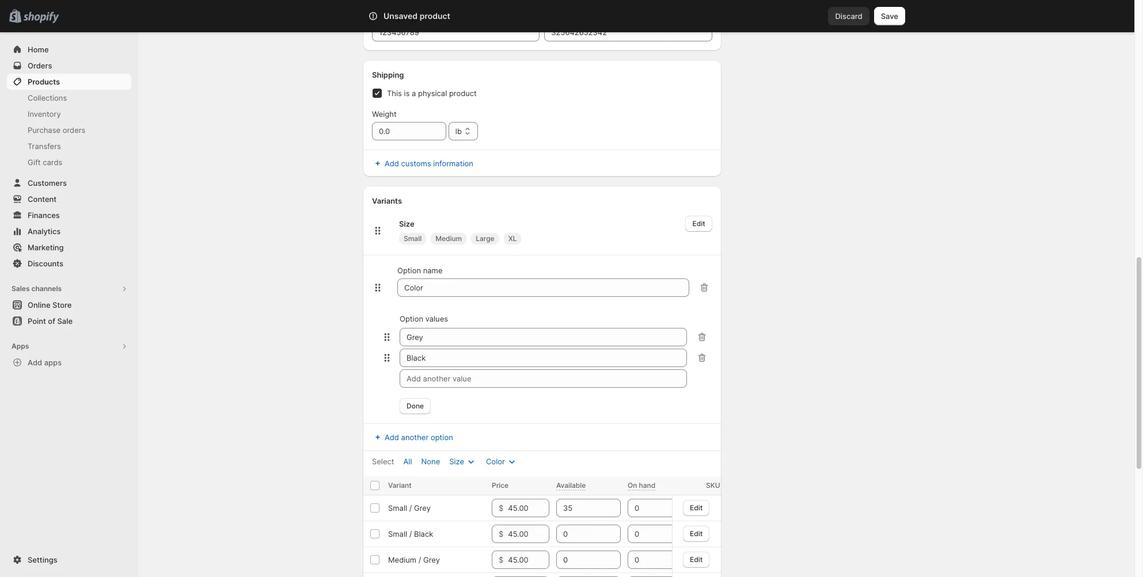 Task type: describe. For each thing, give the bounding box(es) containing it.
(stock
[[390, 10, 412, 20]]

add customs information
[[385, 159, 474, 168]]

$ text field for small / black
[[508, 525, 550, 544]]

variant
[[388, 482, 412, 490]]

Add another value text field
[[400, 370, 687, 388]]

unsaved product
[[384, 11, 451, 21]]

options element for edit button corresponding to small / grey
[[388, 504, 431, 513]]

Material text field
[[398, 279, 690, 297]]

0 vertical spatial product
[[420, 11, 451, 21]]

small / grey
[[388, 504, 431, 513]]

option name
[[398, 266, 443, 275]]

black
[[414, 530, 433, 539]]

point of sale button
[[0, 313, 138, 330]]

option values
[[400, 315, 448, 324]]

point
[[28, 317, 46, 326]]

customers link
[[7, 175, 131, 191]]

values
[[426, 315, 448, 324]]

price
[[492, 482, 509, 490]]

this is a physical product
[[387, 89, 477, 98]]

/ for medium / grey
[[419, 556, 421, 565]]

sku for sku (stock keeping unit)
[[372, 10, 387, 20]]

this
[[387, 89, 402, 98]]

products link
[[7, 74, 131, 90]]

channels
[[31, 285, 62, 293]]

small for small
[[404, 235, 422, 243]]

finances link
[[7, 207, 131, 224]]

options element for edit button related to medium / grey
[[388, 556, 440, 565]]

store
[[52, 301, 72, 310]]

add customs information button
[[365, 156, 719, 172]]

/ for small / grey
[[410, 504, 412, 513]]

point of sale
[[28, 317, 73, 326]]

settings link
[[7, 553, 131, 569]]

options element for small / black's edit button
[[388, 530, 433, 539]]

option for option values
[[400, 315, 424, 324]]

edit button for small / black
[[684, 526, 710, 542]]

settings
[[28, 556, 57, 565]]

save
[[881, 12, 899, 21]]

medium for medium / grey
[[388, 556, 417, 565]]

$ text field for medium / grey
[[508, 551, 550, 570]]

discard
[[836, 12, 863, 21]]

edit button
[[686, 216, 713, 232]]

online store
[[28, 301, 72, 310]]

Weight text field
[[372, 122, 446, 141]]

size button
[[443, 454, 484, 470]]

add apps
[[28, 358, 62, 368]]

small for small / grey
[[388, 504, 407, 513]]

0 horizontal spatial size
[[399, 220, 415, 229]]

edit button for medium / grey
[[684, 552, 710, 568]]

color button
[[479, 454, 525, 470]]

add another option button
[[365, 430, 460, 446]]

SKU (Stock Keeping Unit) text field
[[372, 23, 540, 41]]

available
[[557, 482, 586, 490]]

finances
[[28, 211, 60, 220]]

customers
[[28, 179, 67, 188]]

Barcode (ISBN, UPC, GTIN, etc.) text field
[[545, 23, 713, 41]]

none button
[[415, 454, 447, 470]]

xl
[[509, 235, 517, 243]]

collections
[[28, 93, 67, 103]]

edit for small / black
[[691, 530, 703, 538]]

inventory
[[28, 109, 61, 119]]

done
[[407, 402, 424, 411]]

unit)
[[445, 10, 462, 20]]

online store button
[[0, 297, 138, 313]]

apps
[[12, 342, 29, 351]]

another
[[401, 433, 429, 443]]

lb
[[456, 127, 462, 136]]

purchase orders
[[28, 126, 85, 135]]

$ text field for small / grey
[[508, 500, 550, 518]]

purchase orders link
[[7, 122, 131, 138]]

sale
[[57, 317, 73, 326]]

add another option
[[385, 433, 453, 443]]

gift cards
[[28, 158, 62, 167]]

online store link
[[7, 297, 131, 313]]

medium / grey
[[388, 556, 440, 565]]

is
[[404, 89, 410, 98]]

large
[[476, 235, 495, 243]]

information
[[433, 159, 474, 168]]

home link
[[7, 41, 131, 58]]

inventory link
[[7, 106, 131, 122]]

apps button
[[7, 339, 131, 355]]

content
[[28, 195, 57, 204]]



Task type: vqa. For each thing, say whether or not it's contained in the screenshot.
left for
no



Task type: locate. For each thing, give the bounding box(es) containing it.
orders
[[28, 61, 52, 70]]

3 options element from the top
[[388, 556, 440, 565]]

1 edit button from the top
[[684, 500, 710, 517]]

1 vertical spatial product
[[449, 89, 477, 98]]

3 $ from the top
[[499, 556, 504, 565]]

on hand
[[628, 482, 656, 490]]

None text field
[[400, 328, 687, 347], [400, 349, 687, 368], [400, 328, 687, 347], [400, 349, 687, 368]]

None number field
[[557, 500, 604, 518], [628, 500, 675, 518], [557, 525, 604, 544], [628, 525, 675, 544], [557, 551, 604, 570], [628, 551, 675, 570], [557, 500, 604, 518], [628, 500, 675, 518], [557, 525, 604, 544], [628, 525, 675, 544], [557, 551, 604, 570], [628, 551, 675, 570]]

edit
[[693, 220, 706, 228], [691, 504, 703, 513], [691, 530, 703, 538], [691, 556, 703, 564]]

1 horizontal spatial medium
[[436, 235, 462, 243]]

0 vertical spatial size
[[399, 220, 415, 229]]

options element down small / grey
[[388, 530, 433, 539]]

discounts link
[[7, 256, 131, 272]]

2 vertical spatial options element
[[388, 556, 440, 565]]

2 vertical spatial edit button
[[684, 552, 710, 568]]

option left name
[[398, 266, 421, 275]]

of
[[48, 317, 55, 326]]

save button
[[875, 7, 906, 25]]

options element containing medium / grey
[[388, 556, 440, 565]]

2 vertical spatial small
[[388, 530, 407, 539]]

0 vertical spatial /
[[410, 504, 412, 513]]

add left another at the bottom of the page
[[385, 433, 399, 443]]

0 vertical spatial options element
[[388, 504, 431, 513]]

option for option name
[[398, 266, 421, 275]]

small / black
[[388, 530, 433, 539]]

0 vertical spatial medium
[[436, 235, 462, 243]]

0 vertical spatial add
[[385, 159, 399, 168]]

edit button for small / grey
[[684, 500, 710, 517]]

variants
[[372, 196, 402, 206]]

2 options element from the top
[[388, 530, 433, 539]]

$ for small / black
[[499, 530, 504, 539]]

0 vertical spatial edit button
[[684, 500, 710, 517]]

marketing
[[28, 243, 64, 252]]

small down variant on the bottom of page
[[388, 504, 407, 513]]

medium
[[436, 235, 462, 243], [388, 556, 417, 565]]

select
[[372, 457, 394, 467]]

edit button
[[684, 500, 710, 517], [684, 526, 710, 542], [684, 552, 710, 568]]

unsaved
[[384, 11, 418, 21]]

grey
[[414, 504, 431, 513], [424, 556, 440, 565]]

all button
[[397, 454, 419, 470]]

2 $ from the top
[[499, 530, 504, 539]]

analytics link
[[7, 224, 131, 240]]

1 vertical spatial options element
[[388, 530, 433, 539]]

sales channels
[[12, 285, 62, 293]]

none
[[421, 457, 440, 467]]

1 vertical spatial small
[[388, 504, 407, 513]]

1 $ from the top
[[499, 504, 504, 513]]

3 $ text field from the top
[[508, 551, 550, 570]]

medium down small / black
[[388, 556, 417, 565]]

edit for small / grey
[[691, 504, 703, 513]]

0 vertical spatial $
[[499, 504, 504, 513]]

$ for medium / grey
[[499, 556, 504, 565]]

home
[[28, 45, 49, 54]]

$ text field
[[508, 500, 550, 518], [508, 525, 550, 544], [508, 551, 550, 570]]

search
[[419, 12, 444, 21]]

physical
[[418, 89, 447, 98]]

done button
[[400, 399, 431, 415]]

grey for medium / grey
[[424, 556, 440, 565]]

options element containing small / grey
[[388, 504, 431, 513]]

add for add another option
[[385, 433, 399, 443]]

cards
[[43, 158, 62, 167]]

grey down black
[[424, 556, 440, 565]]

add left apps
[[28, 358, 42, 368]]

sales
[[12, 285, 30, 293]]

1 vertical spatial $ text field
[[508, 525, 550, 544]]

options element down variant on the bottom of page
[[388, 504, 431, 513]]

all
[[404, 457, 412, 467]]

0 horizontal spatial sku
[[372, 10, 387, 20]]

edit inside dropdown button
[[693, 220, 706, 228]]

options element down small / black
[[388, 556, 440, 565]]

1 vertical spatial edit button
[[684, 526, 710, 542]]

/ left black
[[410, 530, 412, 539]]

option left values
[[400, 315, 424, 324]]

$
[[499, 504, 504, 513], [499, 530, 504, 539], [499, 556, 504, 565]]

shipping
[[372, 70, 404, 80]]

size right none
[[450, 457, 464, 467]]

option
[[431, 433, 453, 443]]

add for add customs information
[[385, 159, 399, 168]]

purchase
[[28, 126, 61, 135]]

0 vertical spatial sku
[[372, 10, 387, 20]]

1 vertical spatial add
[[28, 358, 42, 368]]

1 vertical spatial medium
[[388, 556, 417, 565]]

0 vertical spatial option
[[398, 266, 421, 275]]

small left black
[[388, 530, 407, 539]]

content link
[[7, 191, 131, 207]]

sales channels button
[[7, 281, 131, 297]]

name
[[423, 266, 443, 275]]

/ for small / black
[[410, 530, 412, 539]]

sku (stock keeping unit)
[[372, 10, 462, 20]]

size down variants
[[399, 220, 415, 229]]

small for small / black
[[388, 530, 407, 539]]

a
[[412, 89, 416, 98]]

/ down variant on the bottom of page
[[410, 504, 412, 513]]

0 horizontal spatial medium
[[388, 556, 417, 565]]

add apps button
[[7, 355, 131, 371]]

point of sale link
[[7, 313, 131, 330]]

0 vertical spatial small
[[404, 235, 422, 243]]

analytics
[[28, 227, 61, 236]]

keeping
[[415, 10, 443, 20]]

2 vertical spatial /
[[419, 556, 421, 565]]

discard button
[[829, 7, 870, 25]]

1 vertical spatial /
[[410, 530, 412, 539]]

size inside dropdown button
[[450, 457, 464, 467]]

apps
[[44, 358, 62, 368]]

color
[[486, 457, 505, 467]]

online
[[28, 301, 50, 310]]

marketing link
[[7, 240, 131, 256]]

options element
[[388, 504, 431, 513], [388, 530, 433, 539], [388, 556, 440, 565]]

1 horizontal spatial size
[[450, 457, 464, 467]]

$ for small / grey
[[499, 504, 504, 513]]

grey for small / grey
[[414, 504, 431, 513]]

1 $ text field from the top
[[508, 500, 550, 518]]

medium for medium
[[436, 235, 462, 243]]

/ down black
[[419, 556, 421, 565]]

add inside "button"
[[385, 159, 399, 168]]

0 vertical spatial grey
[[414, 504, 431, 513]]

gift
[[28, 158, 41, 167]]

2 vertical spatial $
[[499, 556, 504, 565]]

collections link
[[7, 90, 131, 106]]

options element containing small / black
[[388, 530, 433, 539]]

small up option name
[[404, 235, 422, 243]]

transfers link
[[7, 138, 131, 154]]

orders link
[[7, 58, 131, 74]]

add left customs
[[385, 159, 399, 168]]

transfers
[[28, 142, 61, 151]]

medium up name
[[436, 235, 462, 243]]

discounts
[[28, 259, 63, 269]]

search button
[[400, 7, 735, 25]]

sku for sku
[[706, 482, 721, 490]]

option
[[398, 266, 421, 275], [400, 315, 424, 324]]

3 edit button from the top
[[684, 552, 710, 568]]

edit for medium / grey
[[691, 556, 703, 564]]

shopify image
[[23, 12, 59, 23]]

2 vertical spatial $ text field
[[508, 551, 550, 570]]

size
[[399, 220, 415, 229], [450, 457, 464, 467]]

2 $ text field from the top
[[508, 525, 550, 544]]

1 vertical spatial size
[[450, 457, 464, 467]]

hand
[[639, 482, 656, 490]]

1 vertical spatial option
[[400, 315, 424, 324]]

sku
[[372, 10, 387, 20], [706, 482, 721, 490]]

grey up black
[[414, 504, 431, 513]]

2 edit button from the top
[[684, 526, 710, 542]]

orders
[[63, 126, 85, 135]]

gift cards link
[[7, 154, 131, 171]]

1 horizontal spatial sku
[[706, 482, 721, 490]]

1 vertical spatial sku
[[706, 482, 721, 490]]

1 options element from the top
[[388, 504, 431, 513]]

on
[[628, 482, 637, 490]]

add for add apps
[[28, 358, 42, 368]]

2 vertical spatial add
[[385, 433, 399, 443]]

1 vertical spatial grey
[[424, 556, 440, 565]]

1 vertical spatial $
[[499, 530, 504, 539]]

customs
[[401, 159, 431, 168]]

0 vertical spatial $ text field
[[508, 500, 550, 518]]

weight
[[372, 109, 397, 119]]



